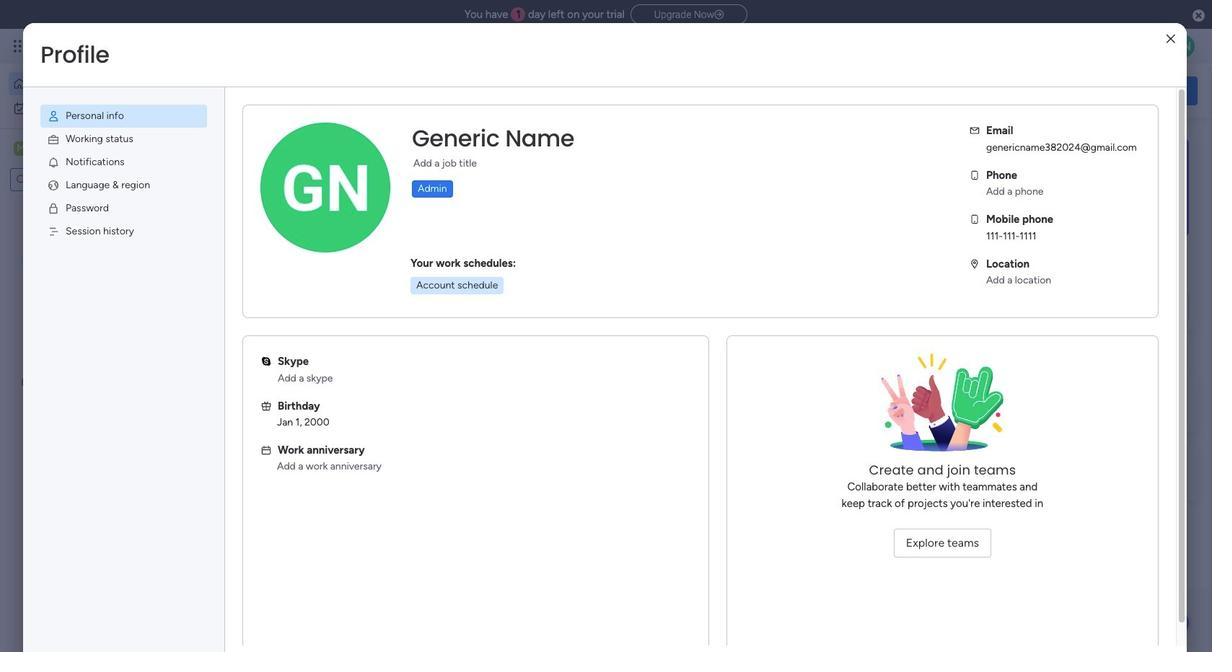 Task type: vqa. For each thing, say whether or not it's contained in the screenshot.
row
no



Task type: describe. For each thing, give the bounding box(es) containing it.
Search in workspace field
[[30, 171, 103, 188]]

2 option from the top
[[9, 97, 175, 120]]

v2 bolt switch image
[[1106, 83, 1115, 99]]

working status image
[[47, 133, 60, 146]]

personal info image
[[47, 110, 60, 123]]

notifications image
[[47, 156, 60, 169]]

close image
[[1167, 34, 1176, 44]]

component image for second public board image from the right
[[241, 315, 254, 328]]

5 menu item from the top
[[40, 197, 207, 220]]

1 vertical spatial workspace image
[[247, 465, 282, 499]]

component image for 1st public board image from the right
[[480, 315, 493, 328]]

select product image
[[13, 39, 27, 53]]

add to favorites image
[[431, 293, 445, 307]]

dapulse close image
[[1193, 9, 1206, 23]]

no teams image
[[871, 354, 1015, 462]]

session history image
[[47, 225, 60, 238]]

close recently visited image
[[223, 147, 240, 164]]

workspace selection element
[[14, 140, 121, 159]]

3 menu item from the top
[[40, 151, 207, 174]]

menu menu
[[23, 87, 225, 261]]

4 menu item from the top
[[40, 174, 207, 197]]

1 public board image from the left
[[241, 292, 257, 308]]

generic name image
[[1172, 35, 1196, 58]]

2 public board image from the left
[[480, 292, 495, 308]]



Task type: locate. For each thing, give the bounding box(es) containing it.
public board image
[[241, 292, 257, 308], [480, 292, 495, 308]]

language & region image
[[47, 179, 60, 192]]

templates image image
[[995, 138, 1185, 238]]

close my workspaces image
[[223, 421, 240, 439]]

0 horizontal spatial component image
[[241, 315, 254, 328]]

0 horizontal spatial workspace image
[[14, 141, 28, 157]]

getting started element
[[982, 374, 1198, 431]]

option up personal info icon
[[9, 72, 175, 95]]

0 vertical spatial workspace image
[[14, 141, 28, 157]]

option up workspace selection element
[[9, 97, 175, 120]]

1 horizontal spatial component image
[[480, 315, 493, 328]]

None field
[[409, 123, 578, 154]]

2 menu item from the top
[[40, 128, 207, 151]]

option
[[9, 72, 175, 95], [9, 97, 175, 120]]

quick search results list box
[[223, 164, 947, 355]]

clear search image
[[105, 173, 119, 187]]

1 component image from the left
[[241, 315, 254, 328]]

1 option from the top
[[9, 72, 175, 95]]

1 horizontal spatial public board image
[[480, 292, 495, 308]]

1 menu item from the top
[[40, 105, 207, 128]]

password image
[[47, 202, 60, 215]]

component image
[[241, 315, 254, 328], [480, 315, 493, 328]]

1 horizontal spatial workspace image
[[247, 465, 282, 499]]

dapulse rightstroke image
[[715, 9, 724, 20]]

2 component image from the left
[[480, 315, 493, 328]]

open update feed (inbox) image
[[223, 373, 240, 390]]

0 horizontal spatial public board image
[[241, 292, 257, 308]]

6 menu item from the top
[[40, 220, 207, 243]]

workspace image
[[14, 141, 28, 157], [247, 465, 282, 499]]

0 vertical spatial option
[[9, 72, 175, 95]]

1 vertical spatial option
[[9, 97, 175, 120]]

v2 user feedback image
[[994, 82, 1004, 99]]

menu item
[[40, 105, 207, 128], [40, 128, 207, 151], [40, 151, 207, 174], [40, 174, 207, 197], [40, 197, 207, 220], [40, 220, 207, 243]]



